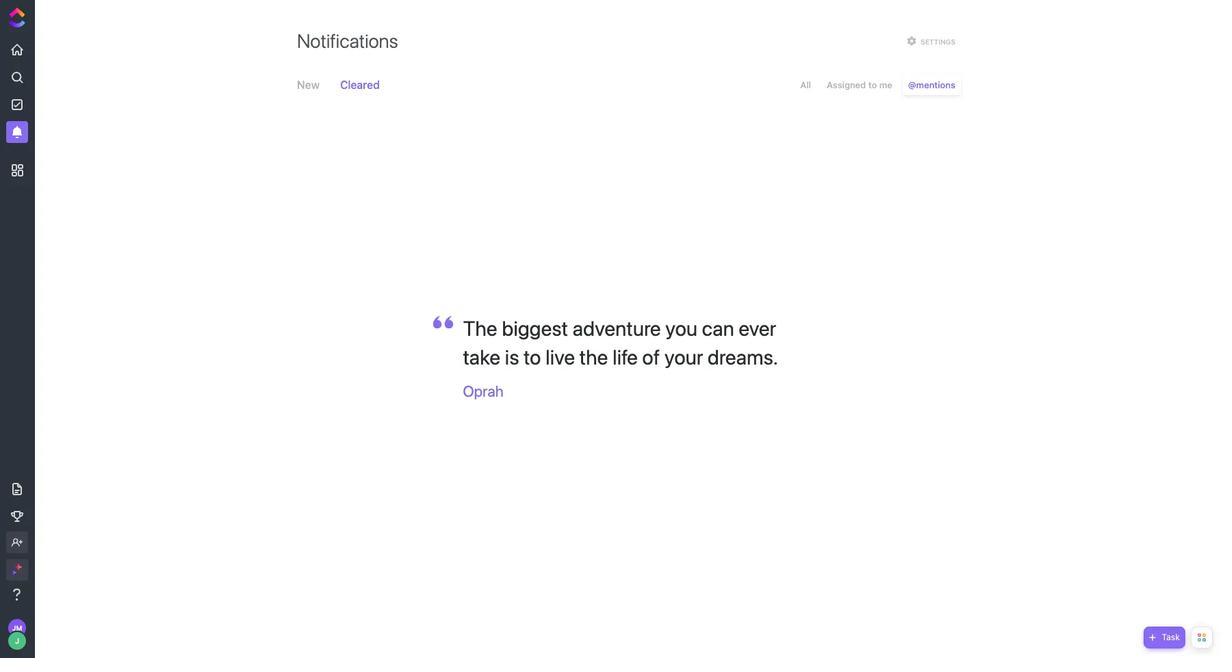 Task type: vqa. For each thing, say whether or not it's contained in the screenshot.
your
yes



Task type: locate. For each thing, give the bounding box(es) containing it.
to right "is"
[[524, 345, 541, 369]]

to left me
[[869, 79, 878, 90]]

to
[[869, 79, 878, 90], [524, 345, 541, 369]]

the biggest adventure you can ever take is to live the life of your dreams.
[[463, 317, 779, 369]]

assigned
[[827, 79, 867, 90]]

the
[[463, 317, 498, 341]]

live
[[546, 345, 575, 369]]

jm j
[[12, 625, 22, 646]]

notifications
[[297, 29, 398, 52]]

you
[[666, 317, 698, 341]]

life
[[613, 345, 638, 369]]

0 horizontal spatial to
[[524, 345, 541, 369]]

is
[[505, 345, 520, 369]]

adventure
[[573, 317, 661, 341]]

1 vertical spatial to
[[524, 345, 541, 369]]

1 horizontal spatial to
[[869, 79, 878, 90]]



Task type: describe. For each thing, give the bounding box(es) containing it.
oprah
[[463, 383, 504, 401]]

of
[[643, 345, 660, 369]]

biggest
[[502, 317, 568, 341]]

settings link
[[904, 33, 960, 49]]

cleared
[[341, 79, 380, 91]]

0 vertical spatial to
[[869, 79, 878, 90]]

to inside the biggest adventure you can ever take is to live the life of your dreams.
[[524, 345, 541, 369]]

ever
[[739, 317, 777, 341]]

task
[[1163, 633, 1181, 643]]

assigned to me
[[827, 79, 893, 90]]

all
[[801, 79, 812, 90]]

settings
[[921, 38, 956, 46]]

take
[[463, 345, 501, 369]]

j
[[15, 637, 19, 646]]

dreams.
[[708, 345, 779, 369]]

sparkle svg 1 image
[[15, 564, 22, 571]]

can
[[702, 317, 735, 341]]

jm
[[12, 625, 22, 633]]

me
[[880, 79, 893, 90]]

the
[[580, 345, 608, 369]]

new
[[297, 79, 320, 91]]

sparkle svg 2 image
[[11, 571, 16, 576]]

@mentions
[[909, 79, 956, 90]]

your
[[665, 345, 704, 369]]



